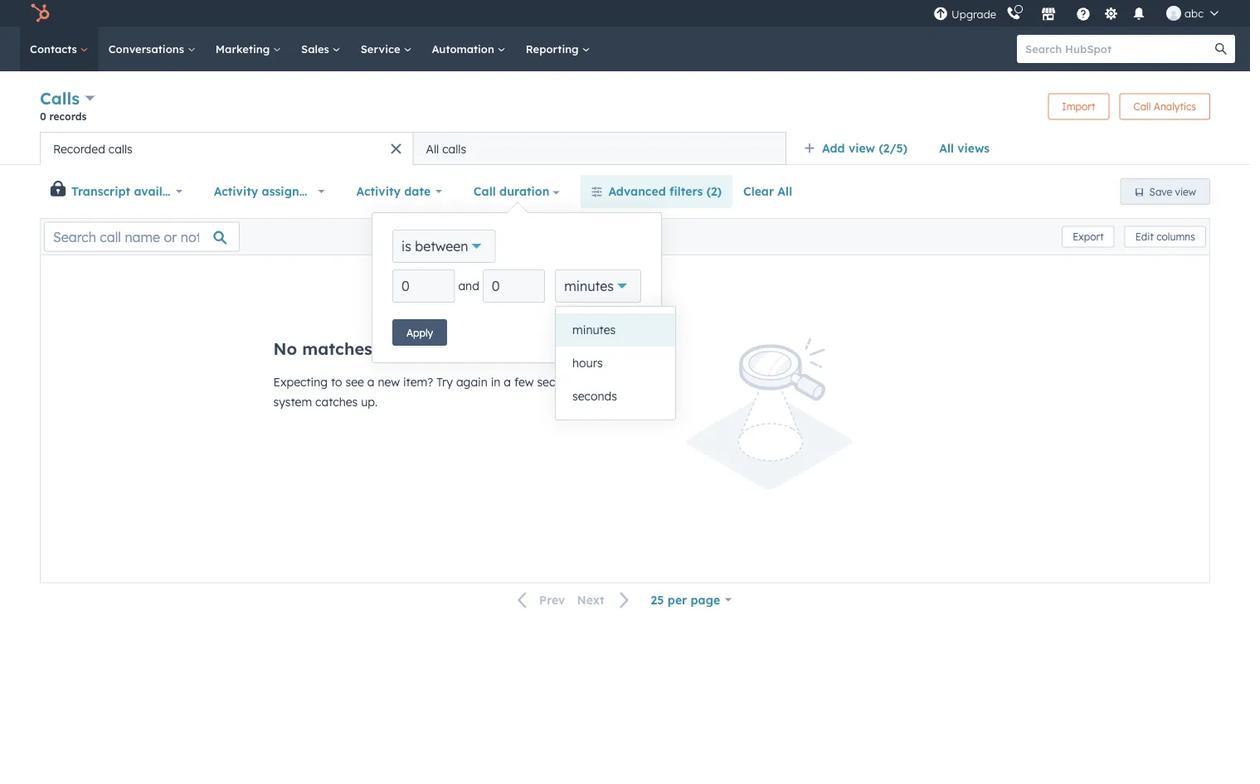 Task type: locate. For each thing, give the bounding box(es) containing it.
menu
[[932, 0, 1230, 27]]

matches
[[302, 338, 372, 359]]

is between
[[402, 238, 468, 255]]

0 vertical spatial the
[[407, 338, 433, 359]]

view right save
[[1175, 185, 1196, 198]]

all for all calls
[[426, 141, 439, 156]]

2 calls from the left
[[442, 141, 466, 156]]

1 vertical spatial clear
[[603, 326, 627, 339]]

all left views
[[939, 141, 954, 156]]

0 horizontal spatial a
[[367, 375, 375, 390]]

as
[[585, 375, 598, 390]]

0 horizontal spatial call
[[474, 184, 496, 199]]

prev
[[539, 593, 565, 607]]

a right in on the left of the page
[[504, 375, 511, 390]]

import button
[[1048, 93, 1110, 120]]

view inside 'button'
[[1175, 185, 1196, 198]]

1 horizontal spatial all
[[778, 184, 792, 199]]

call for call duration
[[474, 184, 496, 199]]

service link
[[351, 27, 422, 71]]

clear up hours button
[[603, 326, 627, 339]]

call left duration
[[474, 184, 496, 199]]

view right 'add'
[[849, 141, 875, 156]]

gary orlando image
[[1167, 6, 1181, 21]]

advanced
[[608, 184, 666, 199]]

the
[[407, 338, 433, 359], [601, 375, 619, 390]]

calls button
[[40, 86, 95, 110]]

1 vertical spatial the
[[601, 375, 619, 390]]

call
[[1134, 100, 1151, 113], [474, 184, 496, 199]]

between
[[415, 238, 468, 255]]

minutes up hours
[[572, 323, 616, 337]]

calls for all calls
[[442, 141, 466, 156]]

service
[[361, 42, 404, 56]]

activity inside activity assigned to popup button
[[214, 184, 258, 199]]

page
[[691, 593, 720, 607]]

0 horizontal spatial view
[[849, 141, 875, 156]]

menu containing abc
[[932, 0, 1230, 27]]

call inside button
[[474, 184, 496, 199]]

minutes
[[564, 278, 614, 295], [572, 323, 616, 337]]

to
[[317, 184, 329, 199], [331, 375, 342, 390]]

new
[[378, 375, 400, 390]]

None text field
[[483, 270, 545, 303]]

minutes inside button
[[572, 323, 616, 337]]

1 vertical spatial call
[[474, 184, 496, 199]]

1 vertical spatial minutes
[[572, 323, 616, 337]]

all
[[939, 141, 954, 156], [426, 141, 439, 156], [778, 184, 792, 199]]

upgrade
[[952, 7, 996, 21]]

analytics
[[1154, 100, 1196, 113]]

advanced filters (2)
[[608, 184, 722, 199]]

the right for
[[407, 338, 433, 359]]

the right as
[[601, 375, 619, 390]]

0 horizontal spatial clear
[[603, 326, 627, 339]]

0 vertical spatial clear
[[743, 184, 774, 199]]

0 horizontal spatial to
[[317, 184, 329, 199]]

1 horizontal spatial clear
[[743, 184, 774, 199]]

all inside button
[[778, 184, 792, 199]]

to left see
[[331, 375, 342, 390]]

is
[[402, 238, 411, 255]]

2 a from the left
[[504, 375, 511, 390]]

1 horizontal spatial activity
[[356, 184, 401, 199]]

calls inside button
[[442, 141, 466, 156]]

help button
[[1069, 0, 1098, 27]]

hours
[[572, 356, 603, 370]]

2 horizontal spatial all
[[939, 141, 954, 156]]

system
[[273, 395, 312, 409]]

seconds
[[537, 375, 582, 390], [572, 389, 617, 404]]

marketplaces button
[[1031, 0, 1066, 27]]

all calls button
[[413, 132, 787, 165]]

seconds left as
[[537, 375, 582, 390]]

clear button
[[589, 319, 641, 346]]

activity inside activity date popup button
[[356, 184, 401, 199]]

1 vertical spatial view
[[1175, 185, 1196, 198]]

calling icon image
[[1006, 6, 1021, 21]]

view for save
[[1175, 185, 1196, 198]]

activity down recorded calls button on the left of the page
[[214, 184, 258, 199]]

activity for activity date
[[356, 184, 401, 199]]

marketplaces image
[[1041, 7, 1056, 22]]

1 horizontal spatial call
[[1134, 100, 1151, 113]]

settings link
[[1101, 5, 1122, 22]]

1 calls from the left
[[108, 141, 133, 156]]

edit
[[1136, 231, 1154, 243]]

to inside the expecting to see a new item? try again in a few seconds as the system catches up.
[[331, 375, 342, 390]]

calls banner
[[40, 86, 1210, 132]]

Search HubSpot search field
[[1017, 35, 1220, 63]]

help image
[[1076, 7, 1091, 22]]

for
[[378, 338, 402, 359]]

2 activity from the left
[[356, 184, 401, 199]]

0 vertical spatial view
[[849, 141, 875, 156]]

no
[[273, 338, 297, 359]]

up.
[[361, 395, 378, 409]]

call inside 'link'
[[1134, 100, 1151, 113]]

current
[[438, 338, 498, 359]]

and
[[458, 279, 479, 293]]

available
[[134, 184, 188, 199]]

minutes up minutes button
[[564, 278, 614, 295]]

all views link
[[929, 132, 1001, 165]]

1 horizontal spatial view
[[1175, 185, 1196, 198]]

calls up activity date popup button
[[442, 141, 466, 156]]

calls
[[40, 88, 80, 109]]

save
[[1150, 185, 1172, 198]]

1 horizontal spatial calls
[[442, 141, 466, 156]]

calling icon button
[[1000, 2, 1028, 24]]

1 activity from the left
[[214, 184, 258, 199]]

assigned
[[262, 184, 314, 199]]

0 vertical spatial to
[[317, 184, 329, 199]]

reporting
[[526, 42, 582, 56]]

list box
[[556, 307, 675, 420]]

call left analytics
[[1134, 100, 1151, 113]]

1 horizontal spatial the
[[601, 375, 619, 390]]

activity left date
[[356, 184, 401, 199]]

seconds inside the expecting to see a new item? try again in a few seconds as the system catches up.
[[537, 375, 582, 390]]

contacts link
[[20, 27, 98, 71]]

view inside popup button
[[849, 141, 875, 156]]

apply
[[407, 326, 433, 339]]

contacts
[[30, 42, 80, 56]]

1 horizontal spatial to
[[331, 375, 342, 390]]

0 horizontal spatial activity
[[214, 184, 258, 199]]

activity assigned to
[[214, 184, 329, 199]]

notifications image
[[1132, 7, 1147, 22]]

1 vertical spatial to
[[331, 375, 342, 390]]

None text field
[[392, 270, 455, 303]]

all up date
[[426, 141, 439, 156]]

see
[[346, 375, 364, 390]]

prev button
[[508, 589, 571, 611]]

0 horizontal spatial calls
[[108, 141, 133, 156]]

0 vertical spatial call
[[1134, 100, 1151, 113]]

recorded calls
[[53, 141, 133, 156]]

all right the (2)
[[778, 184, 792, 199]]

all inside 'link'
[[939, 141, 954, 156]]

seconds button
[[556, 380, 675, 413]]

settings image
[[1104, 7, 1119, 22]]

try
[[437, 375, 453, 390]]

to right assigned
[[317, 184, 329, 199]]

all inside button
[[426, 141, 439, 156]]

automation link
[[422, 27, 516, 71]]

call duration button
[[463, 175, 570, 208]]

calls inside button
[[108, 141, 133, 156]]

a right see
[[367, 375, 375, 390]]

list box containing minutes
[[556, 307, 675, 420]]

search image
[[1215, 43, 1227, 55]]

recorded calls button
[[40, 132, 413, 165]]

calls for recorded calls
[[108, 141, 133, 156]]

views
[[958, 141, 990, 156]]

1 horizontal spatial a
[[504, 375, 511, 390]]

a
[[367, 375, 375, 390], [504, 375, 511, 390]]

0 horizontal spatial the
[[407, 338, 433, 359]]

in
[[491, 375, 501, 390]]

0 horizontal spatial all
[[426, 141, 439, 156]]

minutes inside popup button
[[564, 278, 614, 295]]

clear right the (2)
[[743, 184, 774, 199]]

pagination navigation
[[508, 589, 640, 611]]

is between button
[[392, 230, 496, 263]]

0 vertical spatial minutes
[[564, 278, 614, 295]]

conversations link
[[98, 27, 206, 71]]

seconds down hours
[[572, 389, 617, 404]]

calls right the recorded
[[108, 141, 133, 156]]



Task type: describe. For each thing, give the bounding box(es) containing it.
conversations
[[108, 42, 187, 56]]

25
[[651, 593, 664, 607]]

Search call name or notes search field
[[44, 222, 240, 252]]

transcript
[[71, 184, 130, 199]]

add
[[822, 141, 845, 156]]

call duration
[[474, 184, 550, 199]]

25 per page
[[651, 593, 720, 607]]

catches
[[315, 395, 358, 409]]

call analytics link
[[1120, 93, 1210, 120]]

edit columns button
[[1125, 226, 1206, 248]]

0 records
[[40, 110, 87, 122]]

marketing
[[216, 42, 273, 56]]

25 per page button
[[640, 584, 743, 617]]

all views
[[939, 141, 990, 156]]

hubspot link
[[20, 3, 62, 23]]

reporting link
[[516, 27, 600, 71]]

to inside popup button
[[317, 184, 329, 199]]

save view button
[[1121, 178, 1210, 205]]

transcript available button
[[67, 175, 193, 208]]

minutes button
[[556, 314, 675, 347]]

call analytics
[[1134, 100, 1196, 113]]

columns
[[1157, 231, 1196, 243]]

per
[[668, 593, 687, 607]]

transcript available
[[71, 184, 188, 199]]

edit columns
[[1136, 231, 1196, 243]]

1 a from the left
[[367, 375, 375, 390]]

few
[[514, 375, 534, 390]]

clear for clear all
[[743, 184, 774, 199]]

sales
[[301, 42, 332, 56]]

export button
[[1062, 226, 1115, 248]]

again
[[456, 375, 488, 390]]

filters.
[[504, 338, 556, 359]]

all calls
[[426, 141, 466, 156]]

automation
[[432, 42, 498, 56]]

recorded
[[53, 141, 105, 156]]

hours button
[[556, 347, 675, 380]]

clear for clear
[[603, 326, 627, 339]]

next
[[577, 593, 604, 607]]

all for all views
[[939, 141, 954, 156]]

clear all
[[743, 184, 792, 199]]

apply button
[[392, 319, 447, 346]]

seconds inside button
[[572, 389, 617, 404]]

filters
[[670, 184, 703, 199]]

activity date button
[[346, 175, 453, 208]]

save view
[[1150, 185, 1196, 198]]

export
[[1073, 231, 1104, 243]]

minutes button
[[555, 270, 641, 303]]

marketing link
[[206, 27, 291, 71]]

duration
[[499, 184, 550, 199]]

the inside the expecting to see a new item? try again in a few seconds as the system catches up.
[[601, 375, 619, 390]]

sales link
[[291, 27, 351, 71]]

activity for activity assigned to
[[214, 184, 258, 199]]

next button
[[571, 589, 640, 611]]

clear all button
[[733, 175, 803, 208]]

0
[[40, 110, 46, 122]]

hubspot image
[[30, 3, 50, 23]]

no matches for the current filters.
[[273, 338, 556, 359]]

call for call analytics
[[1134, 100, 1151, 113]]

advanced filters (2) button
[[580, 175, 733, 208]]

abc
[[1185, 6, 1204, 20]]

expecting to see a new item? try again in a few seconds as the system catches up.
[[273, 375, 619, 409]]

item?
[[403, 375, 433, 390]]

add view (2/5) button
[[793, 132, 929, 165]]

records
[[49, 110, 87, 122]]

(2/5)
[[879, 141, 908, 156]]

notifications button
[[1125, 0, 1153, 27]]

activity date
[[356, 184, 431, 199]]

activity assigned to button
[[203, 175, 336, 208]]

abc button
[[1157, 0, 1229, 27]]

view for add
[[849, 141, 875, 156]]

expecting
[[273, 375, 328, 390]]

upgrade image
[[933, 7, 948, 22]]



Task type: vqa. For each thing, say whether or not it's contained in the screenshot.
Link opens in a new window icon to the left
no



